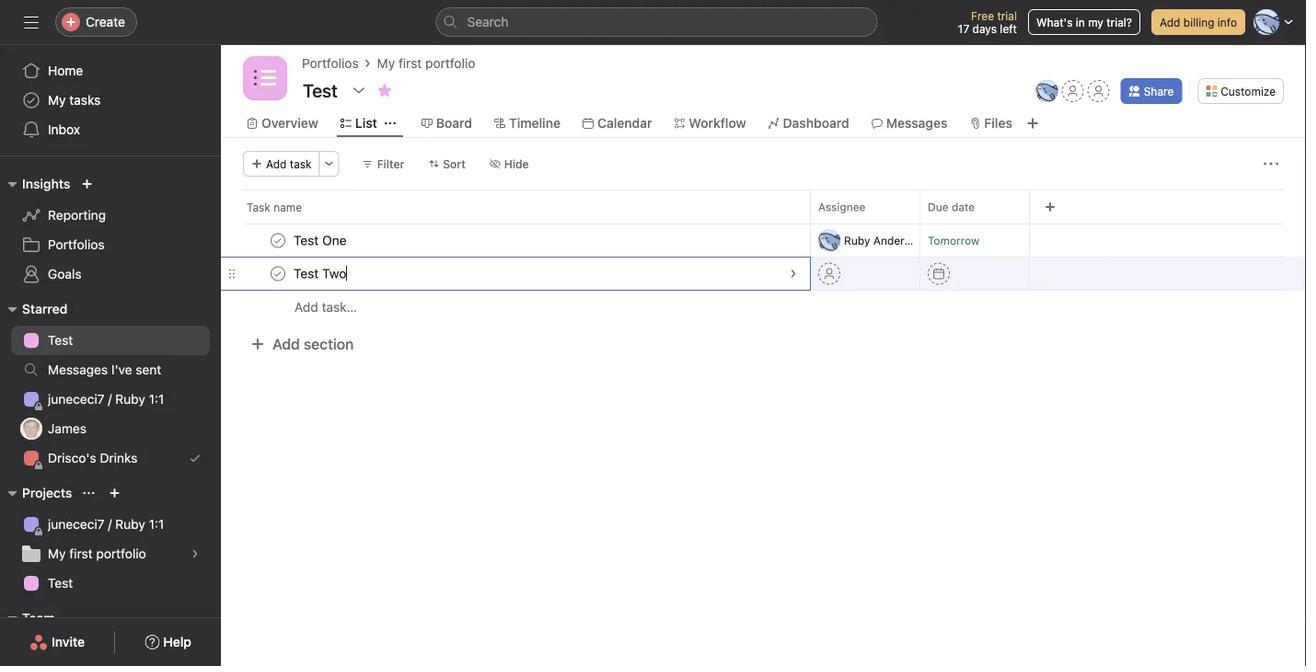 Task type: describe. For each thing, give the bounding box(es) containing it.
messages i've sent link
[[11, 355, 210, 385]]

i've
[[111, 362, 132, 377]]

add tab image
[[1025, 116, 1040, 131]]

add section
[[273, 336, 354, 353]]

what's
[[1037, 16, 1073, 29]]

filter button
[[354, 151, 413, 177]]

header untitled section tree grid
[[221, 224, 1306, 324]]

team button
[[0, 608, 55, 630]]

inbox link
[[11, 115, 210, 145]]

my
[[1088, 16, 1104, 29]]

test for the test link inside the 'projects' element
[[48, 576, 73, 591]]

row containing ra
[[221, 224, 1306, 258]]

list
[[355, 116, 377, 131]]

add for add billing info
[[1160, 16, 1181, 29]]

0 vertical spatial my first portfolio link
[[377, 53, 475, 74]]

drinks
[[100, 451, 137, 466]]

free
[[971, 9, 994, 22]]

test two cell
[[221, 257, 811, 291]]

add for add task…
[[295, 300, 318, 315]]

junececi7 for junececi7 / ruby 1:1 link inside starred element
[[48, 392, 105, 407]]

date
[[952, 201, 975, 214]]

share button
[[1121, 78, 1182, 104]]

invite button
[[18, 626, 97, 659]]

files
[[984, 116, 1013, 131]]

my tasks link
[[11, 86, 210, 115]]

completed image
[[267, 230, 289, 252]]

junececi7 / ruby 1:1 for junececi7 / ruby 1:1 link inside starred element
[[48, 392, 164, 407]]

team
[[22, 611, 55, 626]]

junececi7 / ruby 1:1 link inside starred element
[[11, 385, 210, 414]]

new image
[[81, 179, 92, 190]]

overview
[[261, 116, 318, 131]]

new project or portfolio image
[[109, 488, 120, 499]]

portfolios inside portfolios link
[[48, 237, 105, 252]]

home link
[[11, 56, 210, 86]]

create
[[86, 14, 125, 29]]

tomorrow
[[928, 234, 980, 247]]

help button
[[133, 626, 203, 659]]

insights
[[22, 176, 70, 191]]

my first portfolio inside 'projects' element
[[48, 546, 146, 562]]

trial
[[997, 9, 1017, 22]]

drisco's
[[48, 451, 96, 466]]

add task…
[[295, 300, 357, 315]]

messages for messages
[[886, 116, 948, 131]]

reporting link
[[11, 201, 210, 230]]

search
[[467, 14, 509, 29]]

days
[[973, 22, 997, 35]]

add for add section
[[273, 336, 300, 353]]

list link
[[340, 113, 377, 133]]

calendar
[[597, 116, 652, 131]]

create button
[[55, 7, 137, 37]]

ra button
[[1036, 80, 1058, 102]]

Test Two text field
[[290, 265, 352, 283]]

hide button
[[481, 151, 537, 177]]

junececi7 for 1st junececi7 / ruby 1:1 link from the bottom of the page
[[48, 517, 105, 532]]

1 test link from the top
[[11, 326, 210, 355]]

ruby inside header untitled section tree grid
[[844, 234, 870, 247]]

trial?
[[1107, 16, 1132, 29]]

details image
[[788, 268, 799, 279]]

1 horizontal spatial portfolios link
[[302, 53, 359, 74]]

Test One text field
[[290, 232, 352, 250]]

add field image
[[1045, 202, 1056, 213]]

ra inside row
[[822, 234, 837, 247]]

add task… button
[[295, 297, 357, 318]]

timeline
[[509, 116, 561, 131]]

reporting
[[48, 208, 106, 223]]

add task… row
[[221, 290, 1306, 324]]

what's in my trial?
[[1037, 16, 1132, 29]]

search button
[[436, 7, 878, 37]]

/ for 1st junececi7 / ruby 1:1 link from the bottom of the page
[[108, 517, 112, 532]]

messages link
[[872, 113, 948, 133]]

projects button
[[0, 482, 72, 504]]

task
[[247, 201, 270, 214]]

add section button
[[243, 328, 361, 361]]

task…
[[322, 300, 357, 315]]

17
[[958, 22, 970, 35]]

task
[[290, 157, 312, 170]]

help
[[163, 635, 191, 650]]

what's in my trial? button
[[1028, 9, 1141, 35]]

ja
[[25, 423, 37, 435]]

anderson
[[874, 234, 923, 247]]

show options image
[[352, 83, 366, 98]]

dashboard link
[[768, 113, 849, 133]]

home
[[48, 63, 83, 78]]

portfolio inside 'projects' element
[[96, 546, 146, 562]]

completed image
[[267, 263, 289, 285]]

0 vertical spatial portfolios
[[302, 56, 359, 71]]

2 junececi7 / ruby 1:1 link from the top
[[11, 510, 210, 539]]

customize
[[1221, 85, 1276, 98]]

tasks
[[69, 93, 101, 108]]

filter
[[377, 157, 404, 170]]



Task type: vqa. For each thing, say whether or not it's contained in the screenshot.
TEMPLATE I link
no



Task type: locate. For each thing, give the bounding box(es) containing it.
1 horizontal spatial more actions image
[[1264, 157, 1279, 171]]

portfolios link
[[302, 53, 359, 74], [11, 230, 210, 260]]

0 horizontal spatial more actions image
[[324, 158, 335, 169]]

portfolio down search
[[425, 56, 475, 71]]

search list box
[[436, 7, 878, 37]]

inbox
[[48, 122, 80, 137]]

my first portfolio up remove from starred 'icon'
[[377, 56, 475, 71]]

1 vertical spatial my
[[48, 93, 66, 108]]

junececi7 down show options, current sort, top icon
[[48, 517, 105, 532]]

ra down assignee
[[822, 234, 837, 247]]

portfolios down reporting
[[48, 237, 105, 252]]

my for my first portfolio link in the 'projects' element
[[48, 546, 66, 562]]

insights button
[[0, 173, 70, 195]]

ruby down assignee
[[844, 234, 870, 247]]

drisco's drinks link
[[11, 444, 210, 473]]

junececi7 / ruby 1:1 link down "new project or portfolio" icon
[[11, 510, 210, 539]]

ruby inside starred element
[[115, 392, 145, 407]]

1 horizontal spatial portfolio
[[425, 56, 475, 71]]

my left tasks
[[48, 93, 66, 108]]

2 test link from the top
[[11, 569, 210, 598]]

first inside 'projects' element
[[69, 546, 93, 562]]

1:1 inside 'projects' element
[[149, 517, 164, 532]]

0 vertical spatial portfolio
[[425, 56, 475, 71]]

0 horizontal spatial portfolios
[[48, 237, 105, 252]]

messages
[[886, 116, 948, 131], [48, 362, 108, 377]]

ruby anderson
[[844, 234, 923, 247]]

1 horizontal spatial my first portfolio
[[377, 56, 475, 71]]

show options, current sort, top image
[[83, 488, 94, 499]]

my inside global element
[[48, 93, 66, 108]]

ra inside ra button
[[1040, 85, 1055, 98]]

my first portfolio link inside 'projects' element
[[11, 539, 210, 569]]

messages inside starred element
[[48, 362, 108, 377]]

remove from starred image
[[377, 83, 392, 98]]

/ inside starred element
[[108, 392, 112, 407]]

add inside 'add task' button
[[266, 157, 287, 170]]

add left section
[[273, 336, 300, 353]]

0 vertical spatial test
[[48, 333, 73, 348]]

hide sidebar image
[[24, 15, 39, 29]]

0 horizontal spatial portfolio
[[96, 546, 146, 562]]

my for the my tasks link
[[48, 93, 66, 108]]

0 vertical spatial my
[[377, 56, 395, 71]]

junececi7 / ruby 1:1 link
[[11, 385, 210, 414], [11, 510, 210, 539]]

portfolios up show options image
[[302, 56, 359, 71]]

messages i've sent
[[48, 362, 161, 377]]

free trial 17 days left
[[958, 9, 1017, 35]]

1 vertical spatial ra
[[822, 234, 837, 247]]

junececi7 / ruby 1:1 down "new project or portfolio" icon
[[48, 517, 164, 532]]

1 vertical spatial junececi7 / ruby 1:1
[[48, 517, 164, 532]]

Completed checkbox
[[267, 230, 289, 252], [267, 263, 289, 285]]

completed checkbox inside test two cell
[[267, 263, 289, 285]]

1 test from the top
[[48, 333, 73, 348]]

my down the projects
[[48, 546, 66, 562]]

1:1 for 1st junececi7 / ruby 1:1 link from the bottom of the page
[[149, 517, 164, 532]]

0 vertical spatial portfolios link
[[302, 53, 359, 74]]

hide
[[504, 157, 529, 170]]

1 vertical spatial messages
[[48, 362, 108, 377]]

2 completed checkbox from the top
[[267, 263, 289, 285]]

junececi7 / ruby 1:1 down messages i've sent
[[48, 392, 164, 407]]

1 / from the top
[[108, 392, 112, 407]]

add task button
[[243, 151, 320, 177]]

0 horizontal spatial my first portfolio link
[[11, 539, 210, 569]]

more actions image
[[1264, 157, 1279, 171], [324, 158, 335, 169]]

tab actions image
[[385, 118, 396, 129]]

add left task…
[[295, 300, 318, 315]]

left
[[1000, 22, 1017, 35]]

my inside 'projects' element
[[48, 546, 66, 562]]

2 junececi7 from the top
[[48, 517, 105, 532]]

0 vertical spatial junececi7 / ruby 1:1 link
[[11, 385, 210, 414]]

starred element
[[0, 293, 221, 477]]

1 vertical spatial junececi7 / ruby 1:1 link
[[11, 510, 210, 539]]

ruby inside 'projects' element
[[115, 517, 145, 532]]

1 vertical spatial 1:1
[[149, 517, 164, 532]]

name
[[274, 201, 302, 214]]

portfolio
[[425, 56, 475, 71], [96, 546, 146, 562]]

junececi7 / ruby 1:1
[[48, 392, 164, 407], [48, 517, 164, 532]]

section
[[304, 336, 354, 353]]

test for 1st the test link from the top
[[48, 333, 73, 348]]

/ inside 'projects' element
[[108, 517, 112, 532]]

2 / from the top
[[108, 517, 112, 532]]

completed checkbox for test one text box
[[267, 230, 289, 252]]

0 horizontal spatial portfolios link
[[11, 230, 210, 260]]

1 horizontal spatial first
[[399, 56, 422, 71]]

more actions image right task at left
[[324, 158, 335, 169]]

1 vertical spatial portfolio
[[96, 546, 146, 562]]

ruby for 1st junececi7 / ruby 1:1 link from the bottom of the page
[[115, 517, 145, 532]]

completed checkbox for test two text box at the top left of page
[[267, 263, 289, 285]]

1 horizontal spatial portfolios
[[302, 56, 359, 71]]

timeline link
[[494, 113, 561, 133]]

due date
[[928, 201, 975, 214]]

add inside add task… button
[[295, 300, 318, 315]]

completed checkbox up completed image
[[267, 230, 289, 252]]

ra up "add tab" image
[[1040, 85, 1055, 98]]

1 vertical spatial test
[[48, 576, 73, 591]]

0 vertical spatial junececi7
[[48, 392, 105, 407]]

my first portfolio link down "new project or portfolio" icon
[[11, 539, 210, 569]]

1 vertical spatial my first portfolio link
[[11, 539, 210, 569]]

junececi7 up james
[[48, 392, 105, 407]]

0 horizontal spatial my first portfolio
[[48, 546, 146, 562]]

1 vertical spatial test link
[[11, 569, 210, 598]]

my first portfolio down show options, current sort, top icon
[[48, 546, 146, 562]]

0 vertical spatial 1:1
[[149, 392, 164, 407]]

test link up 'invite'
[[11, 569, 210, 598]]

assignee
[[818, 201, 866, 214]]

billing
[[1184, 16, 1215, 29]]

workflow link
[[674, 113, 746, 133]]

1 completed checkbox from the top
[[267, 230, 289, 252]]

test link up messages i've sent
[[11, 326, 210, 355]]

1 1:1 from the top
[[149, 392, 164, 407]]

junececi7 / ruby 1:1 for 1st junececi7 / ruby 1:1 link from the bottom of the page
[[48, 517, 164, 532]]

board link
[[421, 113, 472, 133]]

sort button
[[420, 151, 474, 177]]

test inside 'projects' element
[[48, 576, 73, 591]]

messages for messages i've sent
[[48, 362, 108, 377]]

ruby down i've
[[115, 392, 145, 407]]

1:1
[[149, 392, 164, 407], [149, 517, 164, 532]]

starred button
[[0, 298, 68, 320]]

add inside the add section button
[[273, 336, 300, 353]]

due
[[928, 201, 949, 214]]

projects element
[[0, 477, 221, 602]]

1:1 inside starred element
[[149, 392, 164, 407]]

my first portfolio link
[[377, 53, 475, 74], [11, 539, 210, 569]]

2 junececi7 / ruby 1:1 from the top
[[48, 517, 164, 532]]

invite
[[52, 635, 85, 650]]

add for add task
[[266, 157, 287, 170]]

starred
[[22, 302, 68, 317]]

None text field
[[298, 74, 342, 107]]

row containing task name
[[221, 190, 1306, 224]]

/ down "new project or portfolio" icon
[[108, 517, 112, 532]]

add task
[[266, 157, 312, 170]]

1 horizontal spatial my first portfolio link
[[377, 53, 475, 74]]

test down starred
[[48, 333, 73, 348]]

dashboard
[[783, 116, 849, 131]]

global element
[[0, 45, 221, 156]]

info
[[1218, 16, 1237, 29]]

add billing info
[[1160, 16, 1237, 29]]

add left task at left
[[266, 157, 287, 170]]

james
[[48, 421, 87, 436]]

0 horizontal spatial ra
[[822, 234, 837, 247]]

drisco's drinks
[[48, 451, 137, 466]]

2 test from the top
[[48, 576, 73, 591]]

see details, my first portfolio image
[[190, 549, 201, 560]]

junececi7 inside starred element
[[48, 392, 105, 407]]

0 vertical spatial /
[[108, 392, 112, 407]]

messages left i've
[[48, 362, 108, 377]]

list image
[[254, 67, 276, 89]]

1 vertical spatial junececi7
[[48, 517, 105, 532]]

sent
[[136, 362, 161, 377]]

junececi7 / ruby 1:1 link down messages i've sent
[[11, 385, 210, 414]]

my
[[377, 56, 395, 71], [48, 93, 66, 108], [48, 546, 66, 562]]

completed checkbox inside test one cell
[[267, 230, 289, 252]]

1 vertical spatial portfolios
[[48, 237, 105, 252]]

ruby for junececi7 / ruby 1:1 link inside starred element
[[115, 392, 145, 407]]

my up remove from starred 'icon'
[[377, 56, 395, 71]]

messages left files link
[[886, 116, 948, 131]]

first up board link
[[399, 56, 422, 71]]

1 horizontal spatial messages
[[886, 116, 948, 131]]

goals
[[48, 267, 82, 282]]

test inside starred element
[[48, 333, 73, 348]]

0 vertical spatial ruby
[[844, 234, 870, 247]]

0 horizontal spatial first
[[69, 546, 93, 562]]

add billing info button
[[1152, 9, 1246, 35]]

add left "billing"
[[1160, 16, 1181, 29]]

add inside add billing info button
[[1160, 16, 1181, 29]]

0 vertical spatial ra
[[1040, 85, 1055, 98]]

1 junececi7 / ruby 1:1 from the top
[[48, 392, 164, 407]]

customize button
[[1198, 78, 1284, 104]]

workflow
[[689, 116, 746, 131]]

1 vertical spatial first
[[69, 546, 93, 562]]

1 horizontal spatial ra
[[1040, 85, 1055, 98]]

portfolios link down reporting
[[11, 230, 210, 260]]

2 1:1 from the top
[[149, 517, 164, 532]]

1 junececi7 / ruby 1:1 link from the top
[[11, 385, 210, 414]]

task name
[[247, 201, 302, 214]]

0 horizontal spatial messages
[[48, 362, 108, 377]]

/ for junececi7 / ruby 1:1 link inside starred element
[[108, 392, 112, 407]]

ruby down "new project or portfolio" icon
[[115, 517, 145, 532]]

my first portfolio link up remove from starred 'icon'
[[377, 53, 475, 74]]

in
[[1076, 16, 1085, 29]]

0 vertical spatial first
[[399, 56, 422, 71]]

completed checkbox down completed icon
[[267, 263, 289, 285]]

1 vertical spatial completed checkbox
[[267, 263, 289, 285]]

my tasks
[[48, 93, 101, 108]]

junececi7 / ruby 1:1 inside starred element
[[48, 392, 164, 407]]

junececi7 / ruby 1:1 inside 'projects' element
[[48, 517, 164, 532]]

test up team
[[48, 576, 73, 591]]

2 vertical spatial ruby
[[115, 517, 145, 532]]

1:1 for junececi7 / ruby 1:1 link inside starred element
[[149, 392, 164, 407]]

test link inside 'projects' element
[[11, 569, 210, 598]]

more actions image down customize
[[1264, 157, 1279, 171]]

junececi7
[[48, 392, 105, 407], [48, 517, 105, 532]]

0 vertical spatial junececi7 / ruby 1:1
[[48, 392, 164, 407]]

test
[[48, 333, 73, 348], [48, 576, 73, 591]]

/ down messages i've sent link on the bottom
[[108, 392, 112, 407]]

insights element
[[0, 168, 221, 293]]

overview link
[[247, 113, 318, 133]]

portfolio down "new project or portfolio" icon
[[96, 546, 146, 562]]

0 vertical spatial my first portfolio
[[377, 56, 475, 71]]

1 vertical spatial portfolios link
[[11, 230, 210, 260]]

goals link
[[11, 260, 210, 289]]

board
[[436, 116, 472, 131]]

add
[[1160, 16, 1181, 29], [266, 157, 287, 170], [295, 300, 318, 315], [273, 336, 300, 353]]

row
[[221, 190, 1306, 224], [243, 223, 1284, 225], [221, 224, 1306, 258], [221, 257, 1306, 291]]

0 vertical spatial completed checkbox
[[267, 230, 289, 252]]

junececi7 inside 'projects' element
[[48, 517, 105, 532]]

calendar link
[[583, 113, 652, 133]]

0 vertical spatial test link
[[11, 326, 210, 355]]

files link
[[970, 113, 1013, 133]]

first
[[399, 56, 422, 71], [69, 546, 93, 562]]

portfolios
[[302, 56, 359, 71], [48, 237, 105, 252]]

first down show options, current sort, top icon
[[69, 546, 93, 562]]

projects
[[22, 486, 72, 501]]

1 vertical spatial ruby
[[115, 392, 145, 407]]

portfolios link up show options image
[[302, 53, 359, 74]]

1 vertical spatial /
[[108, 517, 112, 532]]

0 vertical spatial messages
[[886, 116, 948, 131]]

1 vertical spatial my first portfolio
[[48, 546, 146, 562]]

share
[[1144, 85, 1174, 98]]

test one cell
[[221, 224, 811, 258]]

sort
[[443, 157, 466, 170]]

2 vertical spatial my
[[48, 546, 66, 562]]

1 junececi7 from the top
[[48, 392, 105, 407]]



